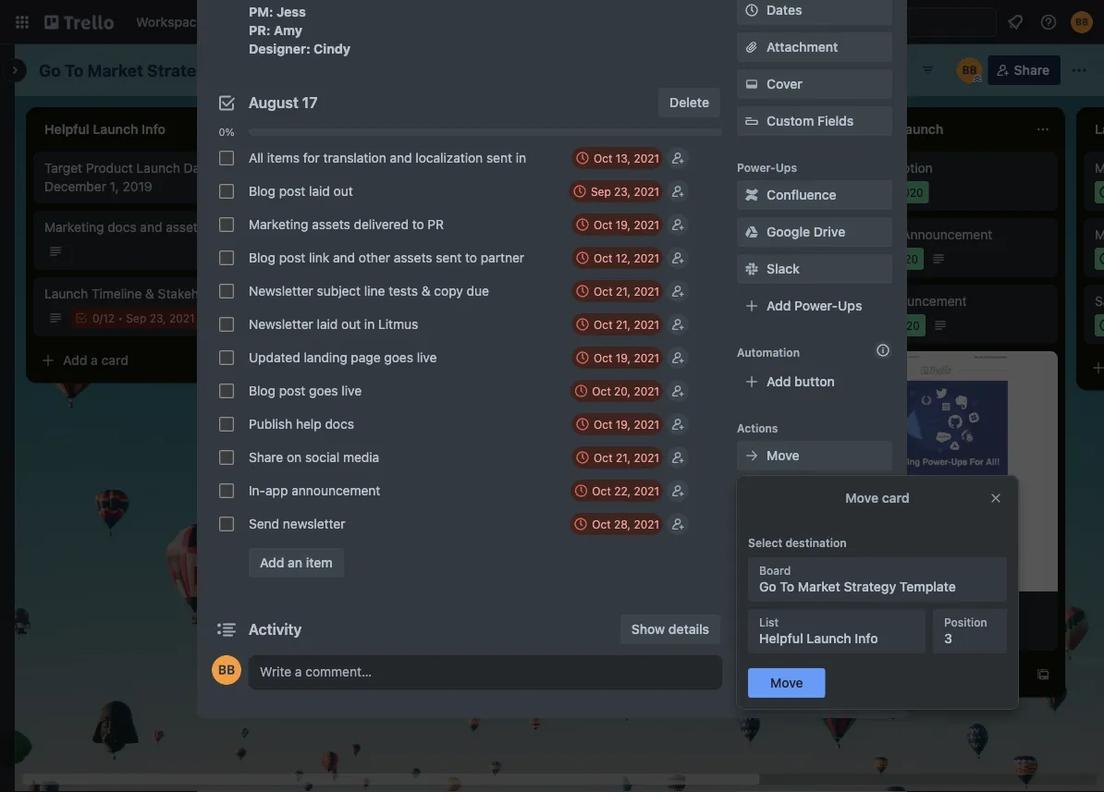 Task type: describe. For each thing, give the bounding box(es) containing it.
2 horizontal spatial assets
[[394, 250, 432, 265]]

on inside august 17 group
[[287, 450, 302, 465]]

due
[[467, 283, 489, 299]]

select
[[748, 536, 783, 549]]

share inside august 17 group
[[249, 450, 283, 465]]

22,
[[614, 485, 631, 498]]

in- for app
[[832, 294, 849, 309]]

partner
[[481, 250, 524, 265]]

pm: jess pr: amy designer: cindy
[[249, 4, 351, 56]]

add a card for add a card button below 0 / 12 • sep 23, 2021
[[63, 353, 129, 368]]

19, inside 'option'
[[873, 252, 888, 265]]

sm image for confluence
[[743, 186, 761, 204]]

stakeholders
[[158, 286, 236, 301]]

Publish help docs checkbox
[[219, 417, 234, 432]]

announcement inside in-app announcement link
[[876, 294, 967, 309]]

28,
[[614, 518, 631, 531]]

Write a comment text field
[[249, 656, 722, 689]]

card for add a card button below jul 31, 2020
[[889, 667, 917, 683]]

a for add a card button below 0 / 12 • sep 23, 2021
[[91, 353, 98, 368]]

blog for blog post - announcement
[[832, 227, 859, 242]]

promotion
[[872, 160, 933, 176]]

/ for 12
[[99, 312, 103, 325]]

oct for goes
[[594, 351, 613, 364]]

pm:
[[249, 4, 273, 19]]

0 horizontal spatial in
[[364, 317, 375, 332]]

0 vertical spatial and
[[390, 150, 412, 166]]

0 horizontal spatial sep
[[126, 312, 146, 325]]

2021 for to
[[634, 218, 659, 231]]

bob builder (bobbuilder40) image
[[957, 57, 983, 83]]

search image
[[819, 15, 834, 30]]

august 17
[[249, 94, 318, 111]]

2021 for media
[[634, 451, 659, 464]]

social promotion
[[832, 160, 933, 176]]

Updated landing page goes live checkbox
[[219, 351, 234, 365]]

strategy inside the board go to market strategy template
[[844, 579, 896, 595]]

timeline
[[92, 286, 142, 301]]

jul for email
[[855, 626, 870, 639]]

marketing assets delivered to pr
[[249, 217, 444, 232]]

a for add a card button above the oct 12, 2021
[[616, 220, 623, 235]]

archive link
[[737, 560, 892, 590]]

add a card button down 0 / 12 • sep 23, 2021
[[33, 346, 240, 375]]

Send newsletter checkbox
[[219, 517, 234, 532]]

0 horizontal spatial ups
[[776, 161, 797, 174]]

automation
[[737, 346, 800, 359]]

2021 for tests
[[634, 285, 659, 298]]

card for add a card button underneath tests on the left top
[[364, 312, 391, 327]]

oct for tests
[[594, 285, 613, 298]]

primary element
[[0, 0, 1104, 44]]

other
[[359, 250, 390, 265]]

email
[[832, 601, 864, 616]]

3 oct 19, 2021 button from the top
[[571, 413, 663, 436]]

21, for share on social media
[[616, 451, 631, 464]]

Jul 31, 2020 checkbox
[[832, 621, 924, 644]]

oct for and
[[594, 252, 613, 265]]

1 vertical spatial laid
[[317, 317, 338, 332]]

google
[[767, 224, 810, 240]]

0 vertical spatial live
[[417, 350, 437, 365]]

go to market strategy template
[[39, 60, 294, 80]]

sm image for archive
[[743, 566, 761, 584]]

post for goes
[[279, 383, 305, 399]]

oct 22, 2021
[[592, 485, 659, 498]]

announcement
[[292, 483, 380, 498]]

select destination
[[748, 536, 847, 549]]

publish help docs
[[249, 417, 354, 432]]

1 horizontal spatial power-
[[795, 298, 838, 314]]

12
[[103, 312, 115, 325]]

1 vertical spatial launch
[[44, 286, 88, 301]]

2019
[[123, 179, 152, 194]]

on for references
[[477, 227, 492, 242]]

gather
[[570, 160, 610, 176]]

sa link
[[1095, 292, 1104, 311]]

a for add a card button underneath tests on the left top
[[353, 312, 361, 327]]

/pricing
[[443, 160, 487, 176]]

/ for 3
[[336, 271, 340, 284]]

Blog post goes live checkbox
[[219, 384, 234, 399]]

template
[[803, 522, 857, 537]]

1 vertical spatial to
[[465, 250, 477, 265]]

31,
[[873, 626, 888, 639]]

add a card button down tests on the left top
[[296, 305, 503, 335]]

jess
[[277, 4, 306, 19]]

and inside marketing docs and assets link
[[140, 220, 162, 235]]

custom fields button
[[737, 112, 892, 130]]

3 oct 21, 2021 button from the top
[[572, 447, 663, 469]]

oct 21, 2021 button for litmus
[[572, 314, 663, 336]]

jul 31, 2020
[[855, 626, 919, 639]]

dates button
[[737, 0, 892, 25]]

0 vertical spatial 3
[[340, 271, 347, 284]]

oct 19, 2021 button for live
[[571, 347, 663, 369]]

oct for to
[[594, 218, 613, 231]]

updated landing page goes live
[[249, 350, 437, 365]]

delivered
[[354, 217, 409, 232]]

newsletter for newsletter subject line tests & copy due
[[249, 283, 313, 299]]

an
[[288, 555, 303, 571]]

oct 21, 2021 for &
[[594, 285, 659, 298]]

localization
[[416, 150, 483, 166]]

blog post - announcement
[[832, 227, 992, 242]]

gather customer quotes/testimonials link
[[570, 159, 784, 196]]

list helpful launch info
[[759, 616, 878, 646]]

add a card for add a card button above the oct 12, 2021
[[588, 220, 654, 235]]

Board name text field
[[30, 55, 303, 85]]

move for move
[[767, 448, 800, 463]]

oct inside oct 28, 2021 button
[[592, 518, 611, 531]]

launch for list helpful launch info
[[807, 631, 851, 646]]

add an item
[[260, 555, 333, 571]]

Search field
[[834, 8, 996, 36]]

drive
[[814, 224, 845, 240]]

19, for marketing assets delivered to pr
[[616, 218, 631, 231]]

switch to… image
[[13, 13, 31, 31]]

1 vertical spatial out
[[341, 317, 361, 332]]

1 horizontal spatial bob builder (bobbuilder40) image
[[1071, 11, 1093, 33]]

oct 21, 2021 button for &
[[572, 280, 663, 302]]

3 oct 21, 2021 from the top
[[594, 451, 659, 464]]

actions
[[737, 422, 778, 435]]

destination
[[786, 536, 847, 549]]

create from template… image for in-app announcement
[[1036, 668, 1051, 683]]

add power-ups
[[767, 298, 862, 314]]

19, for publish help docs
[[616, 418, 631, 431]]

oct for in
[[594, 318, 613, 331]]

blog post goes live
[[249, 383, 362, 399]]

update assorted references on existing marketing pages
[[307, 227, 492, 261]]

amy
[[274, 23, 302, 38]]

oct 13, 2021 button
[[571, 147, 663, 169]]

link
[[309, 250, 329, 265]]

add a card button down jul 31, 2020
[[821, 660, 1028, 690]]

details
[[669, 622, 709, 637]]

custom fields
[[767, 113, 854, 129]]

oct for translation
[[594, 152, 613, 165]]

0 vertical spatial share button
[[988, 55, 1061, 85]]

cindy
[[314, 41, 351, 56]]

market inside text box
[[87, 60, 143, 80]]

board
[[759, 564, 791, 577]]

In-app announcement checkbox
[[219, 484, 234, 498]]

litmus
[[378, 317, 418, 332]]

sm image for cover
[[743, 75, 761, 93]]

go inside the board go to market strategy template
[[759, 579, 777, 595]]

to inside the board go to market strategy template
[[780, 579, 795, 595]]

blog for blog post link and other assets sent to partner
[[249, 250, 276, 265]]

card for add a card button above the oct 12, 2021
[[627, 220, 654, 235]]

to inside text box
[[65, 60, 84, 80]]

2020 for newsletter
[[891, 626, 919, 639]]

oct 21, 2021 for litmus
[[594, 318, 659, 331]]

template inside text box
[[220, 60, 294, 80]]

social
[[305, 450, 340, 465]]

13,
[[616, 152, 631, 165]]

update assorted references on existing marketing pages link
[[307, 226, 522, 263]]

19, for updated landing page goes live
[[616, 351, 631, 364]]

0 vertical spatial in
[[516, 150, 526, 166]]

newsletter laid out in litmus
[[249, 317, 418, 332]]

sm image for copy
[[743, 484, 761, 502]]

list
[[759, 616, 779, 629]]

0 vertical spatial share
[[1014, 62, 1050, 78]]

translation
[[323, 150, 386, 166]]

updated
[[249, 350, 300, 365]]

0 horizontal spatial &
[[145, 286, 154, 301]]

2021 for live
[[634, 385, 659, 398]]

strategy inside go to market strategy template text box
[[147, 60, 216, 80]]

2020 down in-app announcement
[[893, 319, 920, 332]]

items
[[267, 150, 300, 166]]

2021 for goes
[[634, 351, 659, 364]]

sm image for slack
[[743, 260, 761, 278]]

1 horizontal spatial assets
[[312, 217, 350, 232]]

docs inside marketing docs and assets link
[[107, 220, 137, 235]]

oct 19, 2021 button for pr
[[571, 214, 663, 236]]

helpful
[[759, 631, 803, 646]]

oct 12, 2021
[[594, 252, 659, 265]]

announcement inside blog post - announcement link
[[902, 227, 992, 242]]

2 vertical spatial newsletter
[[868, 601, 932, 616]]

move card
[[846, 491, 910, 506]]

Share on social media checkbox
[[219, 450, 234, 465]]

assorted
[[354, 227, 406, 242]]

marketing for marketing assets delivered to pr
[[249, 217, 308, 232]]

3 oct 19, 2021 from the top
[[594, 418, 659, 431]]

button
[[795, 374, 835, 389]]

1 vertical spatial share button
[[737, 597, 892, 627]]

card up make template link
[[882, 491, 910, 506]]

activity
[[249, 621, 302, 639]]

page
[[351, 350, 381, 365]]

email newsletter link
[[832, 599, 1047, 618]]

add a card for add a card button underneath tests on the left top
[[326, 312, 391, 327]]

share on social media
[[249, 450, 379, 465]]

0 vertical spatial laid
[[309, 184, 330, 199]]

on for issue
[[424, 160, 439, 176]]

copy
[[434, 283, 463, 299]]

blog for blog post goes live
[[249, 383, 276, 399]]

in-app announcement
[[832, 294, 967, 309]]

12,
[[616, 252, 631, 265]]



Task type: vqa. For each thing, say whether or not it's contained in the screenshot.


Task type: locate. For each thing, give the bounding box(es) containing it.
0 vertical spatial /
[[336, 271, 340, 284]]

23, inside 'option'
[[873, 319, 889, 332]]

sm image down select
[[743, 566, 761, 584]]

0 vertical spatial strategy
[[147, 60, 216, 80]]

help
[[296, 417, 322, 432]]

laid
[[309, 184, 330, 199], [317, 317, 338, 332]]

2 oct 21, 2021 from the top
[[594, 318, 659, 331]]

sm image left cover at the right top of page
[[743, 75, 761, 93]]

23, for sep
[[614, 185, 631, 198]]

social
[[832, 160, 868, 176]]

goes right page at top left
[[384, 350, 413, 365]]

launch up 2019
[[137, 160, 180, 176]]

newsletter
[[249, 283, 313, 299], [249, 317, 313, 332], [868, 601, 932, 616]]

0 vertical spatial out
[[333, 184, 353, 199]]

oct 19, 2021 for live
[[594, 351, 659, 364]]

add an item button
[[249, 548, 344, 578]]

add a card down newsletter subject line tests & copy due
[[326, 312, 391, 327]]

newsletter for newsletter laid out in litmus
[[249, 317, 313, 332]]

1 horizontal spatial in-
[[832, 294, 849, 309]]

Blog post laid out checkbox
[[219, 184, 234, 199]]

add a card button up the oct 12, 2021
[[559, 213, 766, 242]]

assets left marketing assets delivered to pr checkbox
[[166, 220, 204, 235]]

in- up jul 23, 2020 'option'
[[832, 294, 849, 309]]

add a card for add a card button below jul 31, 2020
[[851, 667, 917, 683]]

and down 2019
[[140, 220, 162, 235]]

jul
[[855, 252, 870, 265], [855, 319, 870, 332], [855, 626, 870, 639]]

pr:
[[249, 23, 271, 38]]

launch inside target product launch date: december 1, 2019
[[137, 160, 180, 176]]

post for link
[[279, 250, 305, 265]]

marketing for marketing docs and assets
[[44, 220, 104, 235]]

3 sm image from the top
[[743, 447, 761, 465]]

share button down archive link
[[737, 597, 892, 627]]

marketing inside marketing docs and assets link
[[44, 220, 104, 235]]

aug 21, 2020
[[855, 186, 923, 199]]

out
[[333, 184, 353, 199], [341, 317, 361, 332]]

0 vertical spatial to
[[65, 60, 84, 80]]

1 vertical spatial template
[[900, 579, 956, 595]]

google drive
[[767, 224, 845, 240]]

1 horizontal spatial /
[[336, 271, 340, 284]]

sep 23, 2021 button
[[569, 180, 663, 203]]

Jul 23, 2020 checkbox
[[832, 314, 926, 337]]

sep
[[591, 185, 611, 198], [126, 312, 146, 325]]

Newsletter laid out in Litmus checkbox
[[219, 317, 234, 332]]

0 horizontal spatial /
[[99, 312, 103, 325]]

newsletter up updated
[[249, 317, 313, 332]]

blog for blog post laid out
[[249, 184, 276, 199]]

issue
[[390, 160, 421, 176]]

oct 28, 2021
[[592, 518, 659, 531]]

0 vertical spatial go
[[39, 60, 61, 80]]

a
[[616, 220, 623, 235], [353, 312, 361, 327], [91, 353, 98, 368], [879, 667, 886, 683]]

1 horizontal spatial marketing
[[249, 217, 308, 232]]

copy
[[767, 485, 798, 500]]

1 vertical spatial in-
[[249, 483, 265, 498]]

0 horizontal spatial sent
[[436, 250, 462, 265]]

None checkbox
[[1095, 181, 1104, 203], [1095, 314, 1104, 337], [1095, 181, 1104, 203], [1095, 314, 1104, 337]]

sm image for google drive
[[743, 223, 761, 241]]

blog down all
[[249, 184, 276, 199]]

•
[[118, 312, 123, 325]]

5 sm image from the top
[[743, 566, 761, 584]]

1 horizontal spatial market
[[798, 579, 840, 595]]

go inside text box
[[39, 60, 61, 80]]

goes down landing
[[309, 383, 338, 399]]

pr
[[428, 217, 444, 232]]

0 vertical spatial oct 21, 2021 button
[[572, 280, 663, 302]]

0 vertical spatial docs
[[107, 220, 137, 235]]

live
[[417, 350, 437, 365], [342, 383, 362, 399]]

2020 inside checkbox
[[896, 186, 923, 199]]

launch for target product launch date: december 1, 2019
[[137, 160, 180, 176]]

launch inside the list helpful launch info
[[807, 631, 851, 646]]

publish
[[249, 417, 292, 432]]

1 sm image from the top
[[743, 75, 761, 93]]

2020 down blog post - announcement
[[891, 252, 918, 265]]

add a card down the 12
[[63, 353, 129, 368]]

-
[[893, 227, 899, 242]]

in- for app
[[249, 483, 265, 498]]

3 inside position 3
[[944, 631, 952, 646]]

0 vertical spatial in-
[[832, 294, 849, 309]]

oct for live
[[592, 385, 611, 398]]

create from template… image
[[248, 353, 263, 368], [1036, 668, 1051, 683]]

0 / 3
[[329, 271, 347, 284]]

3 down existing
[[340, 271, 347, 284]]

template inside the board go to market strategy template
[[900, 579, 956, 595]]

post left - on the top right of the page
[[863, 227, 889, 242]]

2 oct 19, 2021 from the top
[[594, 351, 659, 364]]

august
[[249, 94, 299, 111]]

fix alignment issue on /pricing link
[[307, 159, 522, 178]]

add a card up 12,
[[588, 220, 654, 235]]

2 horizontal spatial and
[[390, 150, 412, 166]]

2 vertical spatial sm image
[[743, 521, 761, 539]]

2 oct 21, 2021 button from the top
[[572, 314, 663, 336]]

subject
[[317, 283, 361, 299]]

position
[[944, 616, 987, 629]]

power ups image
[[854, 63, 869, 78]]

3 jul from the top
[[855, 626, 870, 639]]

sep inside button
[[591, 185, 611, 198]]

0 horizontal spatial in-
[[249, 483, 265, 498]]

sm image inside copy link
[[743, 484, 761, 502]]

sm image inside cover link
[[743, 75, 761, 93]]

marketing inside update assorted references on existing marketing pages
[[357, 246, 416, 261]]

0 horizontal spatial on
[[287, 450, 302, 465]]

sm image for move
[[743, 447, 761, 465]]

1 vertical spatial sep
[[126, 312, 146, 325]]

a up oct 12, 2021 button in the top of the page
[[616, 220, 623, 235]]

announcement right - on the top right of the page
[[902, 227, 992, 242]]

attachment
[[767, 39, 838, 55]]

2020 right 31,
[[891, 626, 919, 639]]

2 oct 19, 2021 button from the top
[[571, 347, 663, 369]]

23,
[[614, 185, 631, 198], [149, 312, 166, 325], [873, 319, 889, 332]]

0 horizontal spatial 23,
[[149, 312, 166, 325]]

oct 19, 2021 for pr
[[594, 218, 659, 231]]

sm image for make template
[[743, 521, 761, 539]]

make
[[767, 522, 799, 537]]

date:
[[184, 160, 215, 176]]

2021 for and
[[634, 252, 659, 265]]

0 horizontal spatial share button
[[737, 597, 892, 627]]

2 vertical spatial and
[[333, 250, 355, 265]]

oct inside oct 13, 2021 button
[[594, 152, 613, 165]]

target product launch date: december 1, 2019
[[44, 160, 215, 194]]

in right /pricing
[[516, 150, 526, 166]]

docs right help
[[325, 417, 354, 432]]

1 vertical spatial oct 21, 2021 button
[[572, 314, 663, 336]]

out up the updated landing page goes live
[[341, 317, 361, 332]]

0 vertical spatial newsletter
[[249, 283, 313, 299]]

create from template… image
[[773, 220, 788, 235]]

1 horizontal spatial move
[[846, 491, 879, 506]]

0 vertical spatial power-
[[737, 161, 776, 174]]

assets up tests on the left top
[[394, 250, 432, 265]]

jul inside jul 19, 2020 'option'
[[855, 252, 870, 265]]

& inside august 17 group
[[422, 283, 431, 299]]

1 oct 21, 2021 button from the top
[[572, 280, 663, 302]]

0 horizontal spatial assets
[[166, 220, 204, 235]]

jul inside jul 23, 2020 'option'
[[855, 319, 870, 332]]

1 sm image from the top
[[743, 186, 761, 204]]

sep down gather
[[591, 185, 611, 198]]

a down 0 / 12 • sep 23, 2021
[[91, 353, 98, 368]]

0 horizontal spatial docs
[[107, 220, 137, 235]]

0 vertical spatial market
[[87, 60, 143, 80]]

1 vertical spatial 3
[[944, 631, 952, 646]]

launch left timeline at left
[[44, 286, 88, 301]]

out down the 'alignment'
[[333, 184, 353, 199]]

oct 12, 2021 button
[[572, 247, 663, 269]]

None checkbox
[[1095, 248, 1104, 270]]

1 vertical spatial create from template… image
[[1036, 668, 1051, 683]]

1 vertical spatial share
[[249, 450, 283, 465]]

a down newsletter subject line tests & copy due
[[353, 312, 361, 327]]

1 horizontal spatial go
[[759, 579, 777, 595]]

1 horizontal spatial ups
[[838, 298, 862, 314]]

market
[[87, 60, 143, 80], [798, 579, 840, 595]]

sm image left copy
[[743, 484, 761, 502]]

2 vertical spatial oct 19, 2021 button
[[571, 413, 663, 436]]

/ down existing
[[336, 271, 340, 284]]

21, for newsletter laid out in litmus
[[616, 318, 631, 331]]

on right issue
[[424, 160, 439, 176]]

in- right in-app announcement option
[[249, 483, 265, 498]]

email newsletter
[[832, 601, 932, 616]]

app
[[265, 483, 288, 498]]

0 for 0 / 3
[[329, 271, 336, 284]]

ups up jul 23, 2020 'option'
[[838, 298, 862, 314]]

0 horizontal spatial create from template… image
[[248, 353, 263, 368]]

assets
[[312, 217, 350, 232], [166, 220, 204, 235], [394, 250, 432, 265]]

1 jul from the top
[[855, 252, 870, 265]]

2020 down promotion at the right top of page
[[896, 186, 923, 199]]

sent for to
[[436, 250, 462, 265]]

1 horizontal spatial share
[[767, 604, 802, 620]]

1 vertical spatial live
[[342, 383, 362, 399]]

2 vertical spatial share
[[767, 604, 802, 620]]

3 down 'position'
[[944, 631, 952, 646]]

oct inside "oct 22, 2021" button
[[592, 485, 611, 498]]

19, up 20,
[[616, 351, 631, 364]]

share up the helpful
[[767, 604, 802, 620]]

move inside 'link'
[[767, 448, 800, 463]]

2021 for translation
[[634, 152, 659, 165]]

august 17 group
[[212, 141, 722, 541]]

show menu image
[[1070, 61, 1089, 80]]

1 horizontal spatial live
[[417, 350, 437, 365]]

sm image inside move 'link'
[[743, 447, 761, 465]]

post left the link on the top left
[[279, 250, 305, 265]]

1 vertical spatial docs
[[325, 417, 354, 432]]

sent right localization
[[486, 150, 512, 166]]

references
[[410, 227, 474, 242]]

0 vertical spatial sent
[[486, 150, 512, 166]]

template
[[220, 60, 294, 80], [900, 579, 956, 595]]

sm image
[[743, 186, 761, 204], [743, 223, 761, 241], [743, 521, 761, 539]]

23, down customer at top
[[614, 185, 631, 198]]

oct 21, 2021 button
[[572, 280, 663, 302], [572, 314, 663, 336], [572, 447, 663, 469]]

1 oct 19, 2021 button from the top
[[571, 214, 663, 236]]

announcement up the jul 23, 2020
[[876, 294, 967, 309]]

1 vertical spatial market
[[798, 579, 840, 595]]

1 vertical spatial move
[[846, 491, 879, 506]]

sep right •
[[126, 312, 146, 325]]

oct for media
[[594, 451, 613, 464]]

oct 19, 2021 down oct 20, 2021
[[594, 418, 659, 431]]

1 horizontal spatial strategy
[[844, 579, 896, 595]]

market inside the board go to market strategy template
[[798, 579, 840, 595]]

oct 19, 2021 button down oct 20, 2021 button at the right of page
[[571, 413, 663, 436]]

Aug 21, 2020 checkbox
[[832, 181, 929, 203]]

all
[[249, 150, 264, 166]]

1 horizontal spatial &
[[422, 283, 431, 299]]

1 vertical spatial jul
[[855, 319, 870, 332]]

oct 19, 2021 up oct 20, 2021
[[594, 351, 659, 364]]

2020 for post
[[891, 252, 918, 265]]

marketing inside august 17 group
[[249, 217, 308, 232]]

1 vertical spatial goes
[[309, 383, 338, 399]]

19, down blog post - announcement
[[873, 252, 888, 265]]

0 horizontal spatial goes
[[309, 383, 338, 399]]

1 horizontal spatial to
[[465, 250, 477, 265]]

0 vertical spatial sm image
[[743, 186, 761, 204]]

1 oct 19, 2021 from the top
[[594, 218, 659, 231]]

to left pr
[[412, 217, 424, 232]]

3 sm image from the top
[[743, 521, 761, 539]]

on inside update assorted references on existing marketing pages
[[477, 227, 492, 242]]

card up the oct 12, 2021
[[627, 220, 654, 235]]

0 vertical spatial oct 19, 2021
[[594, 218, 659, 231]]

1 vertical spatial power-
[[795, 298, 838, 314]]

power- up the confluence
[[737, 161, 776, 174]]

21, inside checkbox
[[878, 186, 893, 199]]

launch timeline & stakeholders link
[[44, 285, 259, 303]]

card down •
[[101, 353, 129, 368]]

sm image down 'power-ups'
[[743, 186, 761, 204]]

a down 31,
[[879, 667, 886, 683]]

all items for translation and localization sent in
[[249, 150, 526, 166]]

sent for in
[[486, 150, 512, 166]]

None submit
[[748, 669, 826, 698]]

19, up 12,
[[616, 218, 631, 231]]

assets up existing
[[312, 217, 350, 232]]

newsletter down the link on the top left
[[249, 283, 313, 299]]

&
[[422, 283, 431, 299], [145, 286, 154, 301]]

template down designer:
[[220, 60, 294, 80]]

blog post link and other assets sent to partner
[[249, 250, 524, 265]]

item
[[306, 555, 333, 571]]

1 vertical spatial 0
[[92, 312, 99, 325]]

blog up publish
[[249, 383, 276, 399]]

1 vertical spatial oct 21, 2021
[[594, 318, 659, 331]]

post for laid
[[279, 184, 305, 199]]

live down litmus
[[417, 350, 437, 365]]

create from template… image for launch timeline & stakeholders
[[248, 353, 263, 368]]

customer
[[614, 160, 670, 176]]

launch down email
[[807, 631, 851, 646]]

1 vertical spatial and
[[140, 220, 162, 235]]

0 for 0 / 12 • sep 23, 2021
[[92, 312, 99, 325]]

2 jul from the top
[[855, 319, 870, 332]]

marketing down assorted
[[357, 246, 416, 261]]

cover
[[767, 76, 803, 92]]

in- inside in-app announcement link
[[832, 294, 849, 309]]

oct 19, 2021
[[594, 218, 659, 231], [594, 351, 659, 364], [594, 418, 659, 431]]

post down items
[[279, 184, 305, 199]]

oct 13, 2021
[[594, 152, 659, 165]]

to
[[65, 60, 84, 80], [780, 579, 795, 595]]

post for -
[[863, 227, 889, 242]]

cover link
[[737, 69, 892, 99]]

& left copy on the left top of the page
[[422, 283, 431, 299]]

open information menu image
[[1040, 13, 1058, 31]]

1 vertical spatial /
[[99, 312, 103, 325]]

show
[[632, 622, 665, 637]]

docs down 1,
[[107, 220, 137, 235]]

send newsletter
[[249, 517, 345, 532]]

2021
[[634, 152, 659, 165], [634, 185, 659, 198], [634, 218, 659, 231], [634, 252, 659, 265], [634, 285, 659, 298], [169, 312, 195, 325], [634, 318, 659, 331], [634, 351, 659, 364], [634, 385, 659, 398], [634, 418, 659, 431], [634, 451, 659, 464], [634, 485, 659, 498], [634, 518, 659, 531]]

fix alignment issue on /pricing
[[307, 160, 487, 176]]

0 down the link on the top left
[[329, 271, 336, 284]]

sm image inside make template link
[[743, 521, 761, 539]]

post up "publish help docs"
[[279, 383, 305, 399]]

move up template
[[846, 491, 879, 506]]

share down publish
[[249, 450, 283, 465]]

card for add a card button below 0 / 12 • sep 23, 2021
[[101, 353, 129, 368]]

0 vertical spatial create from template… image
[[248, 353, 263, 368]]

app
[[849, 294, 873, 309]]

move up copy
[[767, 448, 800, 463]]

fields
[[818, 113, 854, 129]]

0 left the 12
[[92, 312, 99, 325]]

19, down 20,
[[616, 418, 631, 431]]

0 horizontal spatial and
[[140, 220, 162, 235]]

sm image inside archive link
[[743, 566, 761, 584]]

move
[[767, 448, 800, 463], [846, 491, 879, 506]]

sm image
[[743, 75, 761, 93], [743, 260, 761, 278], [743, 447, 761, 465], [743, 484, 761, 502], [743, 566, 761, 584]]

for
[[303, 150, 320, 166]]

ups up the confluence
[[776, 161, 797, 174]]

template up email newsletter link
[[900, 579, 956, 595]]

in- inside august 17 group
[[249, 483, 265, 498]]

strategy
[[147, 60, 216, 80], [844, 579, 896, 595]]

sep 23, 2021
[[591, 185, 659, 198]]

share left show menu image
[[1014, 62, 1050, 78]]

0 horizontal spatial move
[[767, 448, 800, 463]]

1 horizontal spatial template
[[900, 579, 956, 595]]

target product launch date: december 1, 2019 link
[[44, 159, 259, 196]]

share button down '0 notifications' icon at the top of page
[[988, 55, 1061, 85]]

power-ups
[[737, 161, 797, 174]]

gather customer quotes/testimonials
[[570, 160, 686, 194]]

1 vertical spatial sent
[[436, 250, 462, 265]]

1 horizontal spatial sent
[[486, 150, 512, 166]]

oct inside oct 20, 2021 button
[[592, 385, 611, 398]]

All items for translation and localization sent in checkbox
[[219, 151, 234, 166]]

2020 for promotion
[[896, 186, 923, 199]]

move for move card
[[846, 491, 879, 506]]

1 vertical spatial oct 19, 2021
[[594, 351, 659, 364]]

Newsletter subject line tests & copy due checkbox
[[219, 284, 234, 299]]

launch timeline & stakeholders
[[44, 286, 236, 301]]

0 horizontal spatial market
[[87, 60, 143, 80]]

card down jul 31, 2020
[[889, 667, 917, 683]]

board go to market strategy template
[[759, 564, 956, 595]]

show details link
[[620, 615, 720, 645]]

23, down in-app announcement
[[873, 319, 889, 332]]

dates
[[767, 2, 802, 18]]

december
[[44, 179, 106, 194]]

0 horizontal spatial 0
[[92, 312, 99, 325]]

a for add a card button below jul 31, 2020
[[879, 667, 886, 683]]

sent down references
[[436, 250, 462, 265]]

add a card down the info
[[851, 667, 917, 683]]

show details
[[632, 622, 709, 637]]

4 sm image from the top
[[743, 484, 761, 502]]

1 vertical spatial announcement
[[876, 294, 967, 309]]

bob builder (bobbuilder40) image
[[1071, 11, 1093, 33], [212, 656, 241, 685]]

oct inside oct 12, 2021 button
[[594, 252, 613, 265]]

in left litmus
[[364, 317, 375, 332]]

on inside fix alignment issue on /pricing link
[[424, 160, 439, 176]]

1 horizontal spatial on
[[424, 160, 439, 176]]

23, down launch timeline & stakeholders link
[[149, 312, 166, 325]]

19,
[[616, 218, 631, 231], [873, 252, 888, 265], [616, 351, 631, 364], [616, 418, 631, 431]]

2021 for out
[[634, 185, 659, 198]]

1 horizontal spatial 23,
[[614, 185, 631, 198]]

0 vertical spatial goes
[[384, 350, 413, 365]]

2 horizontal spatial share
[[1014, 62, 1050, 78]]

1 vertical spatial go
[[759, 579, 777, 595]]

marketing down the blog post laid out on the top of the page
[[249, 217, 308, 232]]

jul down app
[[855, 319, 870, 332]]

sm image left make
[[743, 521, 761, 539]]

0 vertical spatial launch
[[137, 160, 180, 176]]

0 horizontal spatial to
[[412, 217, 424, 232]]

oct 19, 2021 up the oct 12, 2021
[[594, 218, 659, 231]]

21, for newsletter subject line tests & copy due
[[616, 285, 631, 298]]

newsletter up jul 31, 2020
[[868, 601, 932, 616]]

on up 'partner'
[[477, 227, 492, 242]]

0 horizontal spatial to
[[65, 60, 84, 80]]

Jul 19, 2020 checkbox
[[832, 248, 924, 270]]

card down line
[[364, 312, 391, 327]]

1 oct 21, 2021 from the top
[[594, 285, 659, 298]]

jul left 31,
[[855, 626, 870, 639]]

1 vertical spatial bob builder (bobbuilder40) image
[[212, 656, 241, 685]]

23, inside button
[[614, 185, 631, 198]]

0 horizontal spatial marketing
[[44, 220, 104, 235]]

1 vertical spatial on
[[477, 227, 492, 242]]

2 horizontal spatial launch
[[807, 631, 851, 646]]

position 3
[[944, 616, 987, 646]]

blog right blog post link and other assets sent to partner checkbox
[[249, 250, 276, 265]]

goes
[[384, 350, 413, 365], [309, 383, 338, 399]]

0 notifications image
[[1004, 11, 1027, 33]]

blog post laid out
[[249, 184, 353, 199]]

/ left •
[[99, 312, 103, 325]]

Blog post link and other assets sent to partner checkbox
[[219, 251, 234, 265]]

1 vertical spatial to
[[780, 579, 795, 595]]

23, for jul
[[873, 319, 889, 332]]

power-
[[737, 161, 776, 174], [795, 298, 838, 314]]

2 vertical spatial oct 21, 2021
[[594, 451, 659, 464]]

docs inside august 17 group
[[325, 417, 354, 432]]

2 vertical spatial on
[[287, 450, 302, 465]]

sm image down actions
[[743, 447, 761, 465]]

2 sm image from the top
[[743, 260, 761, 278]]

Marketing assets delivered to PR checkbox
[[219, 217, 234, 232]]

sm image left create from template… image
[[743, 223, 761, 241]]

2020 inside "checkbox"
[[891, 626, 919, 639]]

marketing
[[249, 217, 308, 232], [44, 220, 104, 235], [357, 246, 416, 261]]

& up 0 / 12 • sep 23, 2021
[[145, 286, 154, 301]]

0 vertical spatial bob builder (bobbuilder40) image
[[1071, 11, 1093, 33]]

2 sm image from the top
[[743, 223, 761, 241]]

0 horizontal spatial bob builder (bobbuilder40) image
[[212, 656, 241, 685]]

2021 for in
[[634, 318, 659, 331]]

1 horizontal spatial to
[[780, 579, 795, 595]]

jul inside jul 31, 2020 "checkbox"
[[855, 626, 870, 639]]

1 vertical spatial oct 19, 2021 button
[[571, 347, 663, 369]]

archive
[[767, 567, 813, 583]]

jul for blog
[[855, 252, 870, 265]]

sm image left slack
[[743, 260, 761, 278]]



